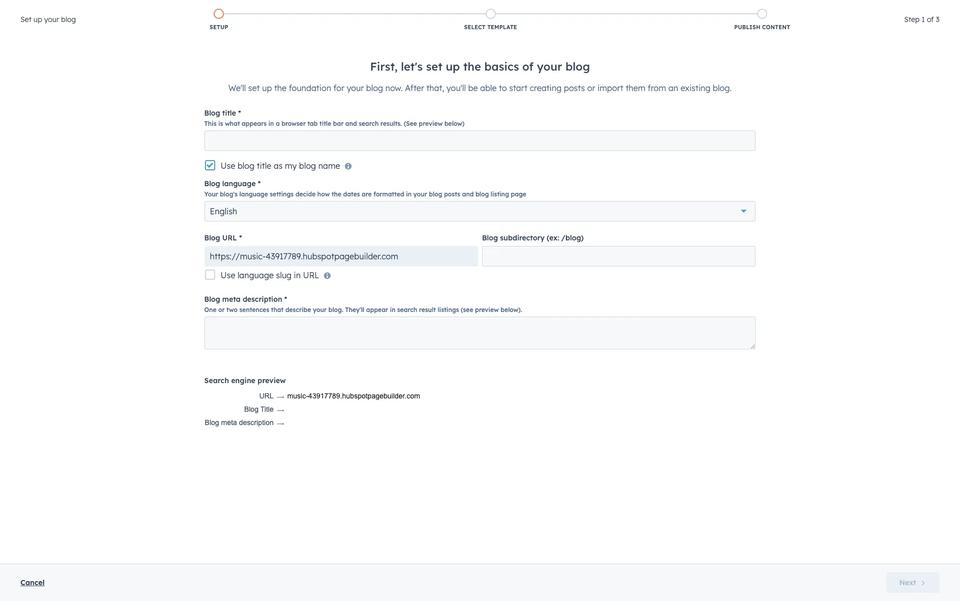 Task type: describe. For each thing, give the bounding box(es) containing it.
3
[[936, 15, 940, 24]]

your inside blog meta description one or two sentences that describe your blog. they'll appear in search result listings (see preview below).
[[313, 306, 327, 314]]

blog url
[[204, 233, 237, 242]]

3 ⟶ from the top
[[277, 418, 284, 427]]

browser
[[282, 120, 306, 127]]

blog for blog meta description one or two sentences that describe your blog. they'll appear in search result listings (see preview below).
[[204, 295, 220, 304]]

subdirectory
[[500, 233, 545, 242]]

in inside blog meta description one or two sentences that describe your blog. they'll appear in search result listings (see preview below).
[[390, 306, 396, 314]]

your inside blog language your blog's language settings decide how the dates are formatted in your blog posts and blog listing page
[[414, 190, 427, 198]]

use language slug in url
[[221, 270, 319, 280]]

results.
[[381, 120, 402, 127]]

blog meta description one or two sentences that describe your blog. they'll appear in search result listings (see preview below).
[[204, 295, 523, 314]]

cancel
[[20, 578, 45, 587]]

0 horizontal spatial your
[[10, 7, 29, 17]]

select
[[464, 24, 486, 31]]

as
[[274, 161, 283, 171]]

blog for blog language your blog's language settings decide how the dates are formatted in your blog posts and blog listing page
[[204, 179, 220, 188]]

publish content list item
[[627, 7, 899, 33]]

we'll set up the foundation for your blog now. after that, you'll be able to start creating posts or import them from an existing blog.
[[229, 83, 732, 93]]

2 vertical spatial title
[[257, 161, 272, 171]]

page
[[511, 190, 527, 198]]

1 vertical spatial language
[[240, 190, 268, 198]]

blog meta description ⟶
[[205, 418, 286, 427]]

be
[[469, 83, 478, 93]]

what
[[225, 120, 240, 127]]

my
[[285, 161, 297, 171]]

upgrade
[[761, 31, 790, 39]]

blog for blog subdirectory (ex: /blog)
[[482, 233, 498, 242]]

search
[[204, 376, 229, 385]]

in inside blog title this is what appears in a browser tab title bar and search results. (see preview below)
[[269, 120, 274, 127]]

first,
[[370, 59, 398, 74]]

blog subdirectory (ex: /blog)
[[482, 233, 584, 242]]

43917789.hubspotpagebuilder.com inside popup button
[[266, 251, 399, 261]]

list containing setup
[[83, 7, 899, 33]]

(see
[[461, 306, 474, 314]]

sales
[[347, 9, 362, 16]]

to inside button
[[339, 9, 345, 16]]

meta for blog meta description one or two sentences that describe your blog. they'll appear in search result listings (see preview below).
[[222, 295, 241, 304]]

upgrade image
[[750, 30, 759, 39]]

1 horizontal spatial of
[[928, 15, 934, 24]]

professional
[[95, 7, 145, 17]]

language for blog
[[222, 179, 256, 188]]

you'll
[[447, 83, 466, 93]]

after
[[405, 83, 424, 93]]

use blog title as my blog name
[[221, 161, 340, 171]]

1 vertical spatial to
[[499, 83, 507, 93]]

preview inside blog meta description one or two sentences that describe your blog. they'll appear in search result listings (see preview below).
[[475, 306, 499, 314]]

below)
[[445, 120, 465, 127]]

in inside blog language your blog's language settings decide how the dates are formatted in your blog posts and blog listing page
[[406, 190, 412, 198]]

listing
[[491, 190, 509, 198]]

Blog subdirectory (ex: /blog) text field
[[482, 246, 756, 267]]

first, let's set up the basics of your blog
[[370, 59, 590, 74]]

select template list item
[[355, 7, 627, 33]]

talk to sales
[[326, 9, 362, 16]]

2 ⟶ from the top
[[277, 405, 284, 413]]

or inside blog meta description one or two sentences that describe your blog. they'll appear in search result listings (see preview below).
[[218, 306, 225, 314]]

name
[[319, 161, 340, 171]]

cancel button
[[20, 577, 45, 589]]

1 horizontal spatial set
[[426, 59, 443, 74]]

they'll
[[345, 306, 365, 314]]

blog for blog title this is what appears in a browser tab title bar and search results. (see preview below)
[[204, 108, 220, 118]]

upgrade menu
[[743, 26, 948, 42]]

publish
[[735, 24, 761, 31]]

2 horizontal spatial url
[[303, 270, 319, 280]]

bar
[[333, 120, 344, 127]]

1 horizontal spatial or
[[270, 8, 277, 17]]

decide
[[296, 190, 316, 198]]

need
[[279, 8, 295, 17]]

english
[[210, 206, 237, 216]]

import
[[598, 83, 624, 93]]

set up your blog
[[20, 15, 76, 24]]

result
[[419, 306, 436, 314]]

creating
[[530, 83, 562, 93]]

marketing
[[32, 7, 73, 17]]

0 vertical spatial title
[[222, 108, 236, 118]]

blog. inside blog meta description one or two sentences that describe your blog. they'll appear in search result listings (see preview below).
[[329, 306, 344, 314]]

your right for
[[347, 83, 364, 93]]

talk
[[326, 9, 337, 16]]

help?
[[297, 8, 315, 17]]

content
[[763, 24, 791, 31]]

search engine preview
[[204, 376, 286, 385]]

blog's
[[220, 190, 238, 198]]

your marketing hub professional
[[10, 7, 145, 17]]

appears
[[242, 120, 267, 127]]

have questions or need help?
[[216, 8, 315, 17]]

in right slug
[[294, 270, 301, 280]]

1 vertical spatial the
[[274, 83, 287, 93]]

from
[[648, 83, 667, 93]]

setup list item
[[83, 7, 355, 33]]

we'll
[[229, 83, 246, 93]]

appear
[[366, 306, 388, 314]]

foundation
[[289, 83, 331, 93]]

next
[[900, 578, 917, 587]]

tab
[[308, 120, 318, 127]]

let's
[[401, 59, 423, 74]]

language for use
[[238, 270, 274, 280]]

https://music-
[[210, 251, 266, 261]]

(see
[[404, 120, 417, 127]]

0 horizontal spatial preview
[[258, 376, 286, 385]]

set
[[20, 15, 32, 24]]

close image
[[936, 9, 944, 17]]



Task type: locate. For each thing, give the bounding box(es) containing it.
blog for blog url
[[204, 233, 220, 242]]

the left foundation at left
[[274, 83, 287, 93]]

start
[[510, 83, 528, 93]]

your left blog's at the left top of page
[[204, 190, 218, 198]]

1 use from the top
[[221, 161, 235, 171]]

title right tab
[[320, 120, 331, 127]]

select template
[[464, 24, 517, 31]]

2 horizontal spatial preview
[[475, 306, 499, 314]]

1 horizontal spatial and
[[462, 190, 474, 198]]

or
[[270, 8, 277, 17], [588, 83, 596, 93], [218, 306, 225, 314]]

(ex:
[[547, 233, 560, 242]]

search left result
[[397, 306, 418, 314]]

blog up blog's at the left top of page
[[204, 179, 220, 188]]

1 vertical spatial blog.
[[329, 306, 344, 314]]

1 vertical spatial preview
[[475, 306, 499, 314]]

search inside blog meta description one or two sentences that describe your blog. they'll appear in search result listings (see preview below).
[[397, 306, 418, 314]]

your up the creating
[[537, 59, 563, 74]]

meta inside blog meta description one or two sentences that describe your blog. they'll appear in search result listings (see preview below).
[[222, 295, 241, 304]]

settings
[[270, 190, 294, 198]]

1 vertical spatial ⟶
[[277, 405, 284, 413]]

2 horizontal spatial the
[[464, 59, 481, 74]]

use for use blog title as my blog name
[[221, 161, 235, 171]]

posts inside blog language your blog's language settings decide how the dates are formatted in your blog posts and blog listing page
[[444, 190, 461, 198]]

1 vertical spatial title
[[320, 120, 331, 127]]

your right set
[[44, 15, 59, 24]]

/blog)
[[562, 233, 584, 242]]

meta up two
[[222, 295, 241, 304]]

2 vertical spatial or
[[218, 306, 225, 314]]

url down https://music-43917789.hubspotpagebuilder.com
[[303, 270, 319, 280]]

search left the results.
[[359, 120, 379, 127]]

how
[[318, 190, 330, 198]]

description up sentences
[[243, 295, 282, 304]]

0 vertical spatial of
[[928, 15, 934, 24]]

0 vertical spatial your
[[10, 7, 29, 17]]

your
[[44, 15, 59, 24], [537, 59, 563, 74], [347, 83, 364, 93], [414, 190, 427, 198], [313, 306, 327, 314]]

blog inside blog title this is what appears in a browser tab title bar and search results. (see preview below)
[[204, 108, 220, 118]]

to right 'talk'
[[339, 9, 345, 16]]

2 horizontal spatial or
[[588, 83, 596, 93]]

the right how
[[332, 190, 342, 198]]

up up you'll on the top
[[446, 59, 460, 74]]

description
[[243, 295, 282, 304], [239, 418, 274, 427]]

below).
[[501, 306, 523, 314]]

url ⟶ music-43917789.hubspotpagebuilder.com blog title ⟶
[[244, 392, 420, 413]]

description down title
[[239, 418, 274, 427]]

use down https://music-
[[221, 270, 235, 280]]

2 vertical spatial ⟶
[[277, 418, 284, 427]]

or left import
[[588, 83, 596, 93]]

1 vertical spatial or
[[588, 83, 596, 93]]

and inside blog language your blog's language settings decide how the dates are formatted in your blog posts and blog listing page
[[462, 190, 474, 198]]

0 vertical spatial ⟶
[[277, 392, 284, 400]]

blog inside blog language your blog's language settings decide how the dates are formatted in your blog posts and blog listing page
[[204, 179, 220, 188]]

to right able at the top right of the page
[[499, 83, 507, 93]]

1 horizontal spatial up
[[262, 83, 272, 93]]

this
[[204, 120, 217, 127]]

your left the 'marketing'
[[10, 7, 29, 17]]

hub
[[76, 7, 93, 17]]

0 horizontal spatial and
[[346, 120, 357, 127]]

in right appear
[[390, 306, 396, 314]]

1 vertical spatial description
[[239, 418, 274, 427]]

up right set
[[33, 15, 42, 24]]

basics
[[485, 59, 519, 74]]

1 vertical spatial 43917789.hubspotpagebuilder.com
[[309, 392, 420, 400]]

slug
[[276, 270, 292, 280]]

2 vertical spatial language
[[238, 270, 274, 280]]

0 horizontal spatial blog.
[[329, 306, 344, 314]]

1 horizontal spatial preview
[[419, 120, 443, 127]]

1 horizontal spatial the
[[332, 190, 342, 198]]

0 vertical spatial url
[[222, 233, 237, 242]]

blog. left they'll
[[329, 306, 344, 314]]

1 vertical spatial set
[[248, 83, 260, 93]]

url up title
[[259, 392, 274, 400]]

0 vertical spatial the
[[464, 59, 481, 74]]

blog language your blog's language settings decide how the dates are formatted in your blog posts and blog listing page
[[204, 179, 527, 198]]

and up english popup button
[[462, 190, 474, 198]]

preview inside blog title this is what appears in a browser tab title bar and search results. (see preview below)
[[419, 120, 443, 127]]

0 vertical spatial preview
[[419, 120, 443, 127]]

posts right the creating
[[564, 83, 585, 93]]

have
[[216, 8, 233, 17]]

set
[[426, 59, 443, 74], [248, 83, 260, 93]]

the up be
[[464, 59, 481, 74]]

step
[[905, 15, 920, 24]]

formatted
[[374, 190, 404, 198]]

preview right the (see
[[419, 120, 443, 127]]

blog
[[204, 108, 220, 118], [204, 179, 220, 188], [204, 233, 220, 242], [482, 233, 498, 242], [204, 295, 220, 304], [244, 405, 259, 413], [205, 418, 219, 427]]

1 horizontal spatial title
[[257, 161, 272, 171]]

use up blog's at the left top of page
[[221, 161, 235, 171]]

able
[[480, 83, 497, 93]]

language right blog's at the left top of page
[[240, 190, 268, 198]]

2 vertical spatial the
[[332, 190, 342, 198]]

1 horizontal spatial blog.
[[713, 83, 732, 93]]

1 vertical spatial search
[[397, 306, 418, 314]]

1 horizontal spatial search
[[397, 306, 418, 314]]

0 horizontal spatial or
[[218, 306, 225, 314]]

description for one
[[243, 295, 282, 304]]

in left a
[[269, 120, 274, 127]]

for
[[334, 83, 345, 93]]

0 horizontal spatial search
[[359, 120, 379, 127]]

step 1 of 3
[[905, 15, 940, 24]]

or left two
[[218, 306, 225, 314]]

2 use from the top
[[221, 270, 235, 280]]

0 vertical spatial set
[[426, 59, 443, 74]]

0 vertical spatial search
[[359, 120, 379, 127]]

setup
[[210, 24, 228, 31]]

2 vertical spatial up
[[262, 83, 272, 93]]

sentences
[[240, 306, 269, 314]]

title left as
[[257, 161, 272, 171]]

0 horizontal spatial set
[[248, 83, 260, 93]]

dates
[[343, 190, 360, 198]]

blog title this is what appears in a browser tab title bar and search results. (see preview below)
[[204, 108, 465, 127]]

0 horizontal spatial to
[[339, 9, 345, 16]]

1 vertical spatial your
[[204, 190, 218, 198]]

1
[[922, 15, 926, 24]]

description for ⟶
[[239, 418, 274, 427]]

meta
[[222, 295, 241, 304], [221, 418, 237, 427]]

search inside blog title this is what appears in a browser tab title bar and search results. (see preview below)
[[359, 120, 379, 127]]

set up that,
[[426, 59, 443, 74]]

and right bar at the left
[[346, 120, 357, 127]]

0 vertical spatial and
[[346, 120, 357, 127]]

0 vertical spatial description
[[243, 295, 282, 304]]

now.
[[386, 83, 403, 93]]

preview right (see
[[475, 306, 499, 314]]

0 vertical spatial posts
[[564, 83, 585, 93]]

engine
[[231, 376, 256, 385]]

2 vertical spatial url
[[259, 392, 274, 400]]

blog
[[61, 15, 76, 24], [566, 59, 590, 74], [366, 83, 383, 93], [238, 161, 255, 171], [299, 161, 316, 171], [429, 190, 443, 198], [476, 190, 489, 198]]

your inside blog language your blog's language settings decide how the dates are formatted in your blog posts and blog listing page
[[204, 190, 218, 198]]

0 horizontal spatial title
[[222, 108, 236, 118]]

publish content
[[735, 24, 791, 31]]

1 vertical spatial use
[[221, 270, 235, 280]]

1 horizontal spatial to
[[499, 83, 507, 93]]

blog up the this
[[204, 108, 220, 118]]

listings
[[438, 306, 459, 314]]

the inside blog language your blog's language settings decide how the dates are formatted in your blog posts and blog listing page
[[332, 190, 342, 198]]

them
[[626, 83, 646, 93]]

https://music-43917789.hubspotpagebuilder.com
[[210, 251, 399, 261]]

blog down search
[[205, 418, 219, 427]]

to
[[339, 9, 345, 16], [499, 83, 507, 93]]

blog down english popup button
[[482, 233, 498, 242]]

list
[[83, 7, 899, 33]]

1 vertical spatial meta
[[221, 418, 237, 427]]

use for use language slug in url
[[221, 270, 235, 280]]

1 vertical spatial and
[[462, 190, 474, 198]]

blog. right the 'existing' at the right top of page
[[713, 83, 732, 93]]

a
[[276, 120, 280, 127]]

up
[[33, 15, 42, 24], [446, 59, 460, 74], [262, 83, 272, 93]]

1 vertical spatial url
[[303, 270, 319, 280]]

blog inside blog meta description one or two sentences that describe your blog. they'll appear in search result listings (see preview below).
[[204, 295, 220, 304]]

1 horizontal spatial your
[[204, 190, 218, 198]]

music-
[[287, 392, 309, 400]]

an
[[669, 83, 679, 93]]

0 horizontal spatial up
[[33, 15, 42, 24]]

or left the need
[[270, 8, 277, 17]]

1 vertical spatial of
[[523, 59, 534, 74]]

two
[[227, 306, 238, 314]]

language
[[222, 179, 256, 188], [240, 190, 268, 198], [238, 270, 274, 280]]

your right formatted
[[414, 190, 427, 198]]

of right 1
[[928, 15, 934, 24]]

1 ⟶ from the top
[[277, 392, 284, 400]]

blog.
[[713, 83, 732, 93], [329, 306, 344, 314]]

1 horizontal spatial posts
[[564, 83, 585, 93]]

and inside blog title this is what appears in a browser tab title bar and search results. (see preview below)
[[346, 120, 357, 127]]

2 vertical spatial preview
[[258, 376, 286, 385]]

0 vertical spatial up
[[33, 15, 42, 24]]

0 horizontal spatial of
[[523, 59, 534, 74]]

describe
[[286, 306, 311, 314]]

1 horizontal spatial url
[[259, 392, 274, 400]]

0 vertical spatial to
[[339, 9, 345, 16]]

set right we'll
[[248, 83, 260, 93]]

posts up english popup button
[[444, 190, 461, 198]]

url up https://music-
[[222, 233, 237, 242]]

blog down english
[[204, 233, 220, 242]]

2 horizontal spatial title
[[320, 120, 331, 127]]

your right describe
[[313, 306, 327, 314]]

in right formatted
[[406, 190, 412, 198]]

one
[[204, 306, 217, 314]]

preview right engine at the bottom
[[258, 376, 286, 385]]

blog for blog meta description ⟶
[[205, 418, 219, 427]]

title
[[261, 405, 274, 413]]

talk to sales button
[[319, 6, 369, 19]]

43917789.hubspotpagebuilder.com
[[266, 251, 399, 261], [309, 392, 420, 400]]

title up "what"
[[222, 108, 236, 118]]

0 vertical spatial blog.
[[713, 83, 732, 93]]

that
[[271, 306, 284, 314]]

0 horizontal spatial posts
[[444, 190, 461, 198]]

meta for blog meta description ⟶
[[221, 418, 237, 427]]

language up blog's at the left top of page
[[222, 179, 256, 188]]

0 vertical spatial use
[[221, 161, 235, 171]]

that,
[[427, 83, 444, 93]]

43917789.hubspotpagebuilder.com inside url ⟶ music-43917789.hubspotpagebuilder.com blog title ⟶
[[309, 392, 420, 400]]

is
[[218, 120, 223, 127]]

0 vertical spatial meta
[[222, 295, 241, 304]]

language down https://music-
[[238, 270, 274, 280]]

1 vertical spatial posts
[[444, 190, 461, 198]]

2 horizontal spatial up
[[446, 59, 460, 74]]

1 vertical spatial up
[[446, 59, 460, 74]]

blog inside url ⟶ music-43917789.hubspotpagebuilder.com blog title ⟶
[[244, 405, 259, 413]]

blog up blog meta description ⟶
[[244, 405, 259, 413]]

questions
[[235, 8, 268, 17]]

0 vertical spatial or
[[270, 8, 277, 17]]

template
[[488, 24, 517, 31]]

None text field
[[204, 130, 756, 151]]

next button
[[887, 572, 940, 593]]

title
[[222, 108, 236, 118], [320, 120, 331, 127], [257, 161, 272, 171]]

meta down search
[[221, 418, 237, 427]]

are
[[362, 190, 372, 198]]

of up start
[[523, 59, 534, 74]]

up right we'll
[[262, 83, 272, 93]]

None text field
[[204, 317, 756, 349]]

0 horizontal spatial the
[[274, 83, 287, 93]]

url inside url ⟶ music-43917789.hubspotpagebuilder.com blog title ⟶
[[259, 392, 274, 400]]

blog up 'one'
[[204, 295, 220, 304]]

menu item
[[896, 26, 948, 42]]

0 vertical spatial language
[[222, 179, 256, 188]]

0 horizontal spatial url
[[222, 233, 237, 242]]

0 vertical spatial 43917789.hubspotpagebuilder.com
[[266, 251, 399, 261]]

english button
[[204, 201, 756, 222]]

description inside blog meta description one or two sentences that describe your blog. they'll appear in search result listings (see preview below).
[[243, 295, 282, 304]]

existing
[[681, 83, 711, 93]]



Task type: vqa. For each thing, say whether or not it's contained in the screenshot.
topmost UP
yes



